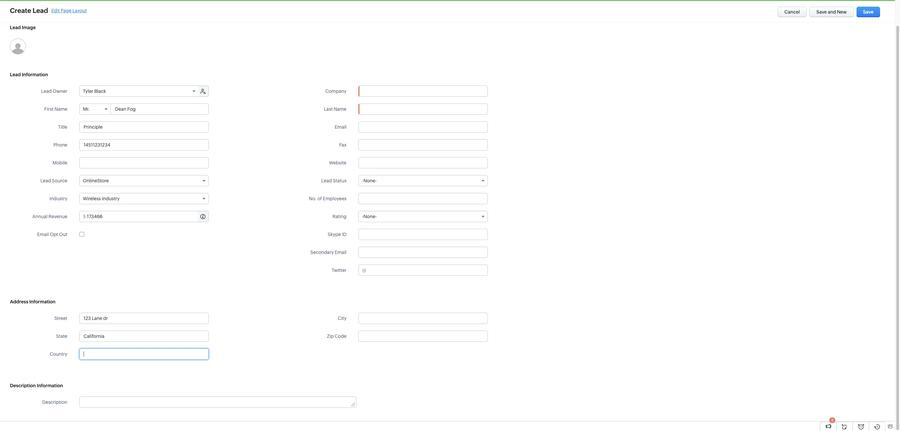 Task type: vqa. For each thing, say whether or not it's contained in the screenshot.
Search element
no



Task type: locate. For each thing, give the bounding box(es) containing it.
0 horizontal spatial industry
[[50, 196, 67, 202]]

None field
[[359, 86, 488, 97], [80, 349, 208, 360], [359, 86, 488, 97], [80, 349, 208, 360]]

email
[[335, 125, 347, 130], [37, 232, 49, 237], [335, 250, 347, 255]]

none-
[[364, 178, 377, 184], [364, 214, 377, 220]]

- right status on the left of the page
[[362, 178, 364, 184]]

lead left edit
[[33, 7, 48, 14]]

1 - from the top
[[362, 178, 364, 184]]

0 vertical spatial none-
[[364, 178, 377, 184]]

name
[[55, 107, 67, 112], [334, 107, 347, 112]]

save for save
[[864, 9, 874, 15]]

country
[[50, 352, 67, 357]]

onlinestore
[[83, 178, 109, 184]]

2 vertical spatial information
[[37, 384, 63, 389]]

1 none- from the top
[[364, 178, 377, 184]]

information down country
[[37, 384, 63, 389]]

name for last name
[[334, 107, 347, 112]]

lead for lead source
[[40, 178, 51, 184]]

industry right wireless
[[102, 196, 120, 202]]

email up twitter
[[335, 250, 347, 255]]

1 horizontal spatial name
[[334, 107, 347, 112]]

- for rating
[[362, 214, 364, 220]]

city
[[338, 316, 347, 322]]

information for address information
[[29, 300, 55, 305]]

no.
[[309, 196, 317, 202]]

first
[[44, 107, 54, 112]]

page
[[61, 8, 72, 13]]

annual
[[32, 214, 48, 220]]

id
[[342, 232, 347, 237]]

information for lead information
[[22, 72, 48, 77]]

email for email opt out
[[37, 232, 49, 237]]

zip code
[[327, 334, 347, 339]]

none- right status on the left of the page
[[364, 178, 377, 184]]

state
[[56, 334, 67, 339]]

None text field
[[111, 104, 208, 115], [79, 122, 209, 133], [359, 122, 488, 133], [359, 139, 488, 151], [359, 193, 488, 205], [87, 212, 208, 222], [368, 265, 488, 276], [359, 331, 488, 342], [80, 349, 208, 360], [80, 398, 356, 408], [111, 104, 208, 115], [79, 122, 209, 133], [359, 122, 488, 133], [359, 139, 488, 151], [359, 193, 488, 205], [87, 212, 208, 222], [368, 265, 488, 276], [359, 331, 488, 342], [80, 349, 208, 360], [80, 398, 356, 408]]

new
[[838, 9, 847, 15]]

description for description information
[[10, 384, 36, 389]]

-none- right rating at the left of the page
[[362, 214, 377, 220]]

1 name from the left
[[55, 107, 67, 112]]

address
[[10, 300, 28, 305]]

-none- field for rating
[[359, 211, 488, 223]]

industry up revenue
[[50, 196, 67, 202]]

create
[[10, 7, 31, 14]]

last
[[324, 107, 333, 112]]

2 save from the left
[[864, 9, 874, 15]]

wireless industry
[[83, 196, 120, 202]]

1 horizontal spatial industry
[[102, 196, 120, 202]]

information up lead owner in the top left of the page
[[22, 72, 48, 77]]

last name
[[324, 107, 347, 112]]

1 vertical spatial information
[[29, 300, 55, 305]]

phone
[[53, 142, 67, 148]]

image image
[[10, 39, 26, 54]]

1 vertical spatial email
[[37, 232, 49, 237]]

lead left the source
[[40, 178, 51, 184]]

2 - from the top
[[362, 214, 364, 220]]

save
[[817, 9, 827, 15], [864, 9, 874, 15]]

0 horizontal spatial description
[[10, 384, 36, 389]]

-none-
[[362, 178, 377, 184], [362, 214, 377, 220]]

2 -none- from the top
[[362, 214, 377, 220]]

wireless
[[83, 196, 101, 202]]

1 save from the left
[[817, 9, 827, 15]]

name right first
[[55, 107, 67, 112]]

1 vertical spatial none-
[[364, 214, 377, 220]]

2 none- from the top
[[364, 214, 377, 220]]

revenue
[[49, 214, 67, 220]]

0 vertical spatial -none- field
[[359, 175, 488, 187]]

lead left owner
[[41, 89, 52, 94]]

no. of employees
[[309, 196, 347, 202]]

1 horizontal spatial description
[[42, 400, 67, 406]]

1 vertical spatial -none-
[[362, 214, 377, 220]]

information right address
[[29, 300, 55, 305]]

company
[[326, 89, 347, 94]]

name for first name
[[55, 107, 67, 112]]

0 horizontal spatial save
[[817, 9, 827, 15]]

save right new
[[864, 9, 874, 15]]

-none- for rating
[[362, 214, 377, 220]]

2 -none- field from the top
[[359, 211, 488, 223]]

out
[[59, 232, 67, 237]]

1 vertical spatial description
[[42, 400, 67, 406]]

information
[[22, 72, 48, 77], [29, 300, 55, 305], [37, 384, 63, 389]]

skype id
[[328, 232, 347, 237]]

email up fax
[[335, 125, 347, 130]]

1 -none- from the top
[[362, 178, 377, 184]]

save inside button
[[817, 9, 827, 15]]

0 horizontal spatial name
[[55, 107, 67, 112]]

tyler
[[83, 89, 93, 94]]

save and new button
[[810, 7, 854, 17]]

name right last
[[334, 107, 347, 112]]

lead down "image"
[[10, 72, 21, 77]]

save button
[[857, 7, 881, 17]]

0 vertical spatial description
[[10, 384, 36, 389]]

none- right rating at the left of the page
[[364, 214, 377, 220]]

1 horizontal spatial save
[[864, 9, 874, 15]]

description
[[10, 384, 36, 389], [42, 400, 67, 406]]

employees
[[323, 196, 347, 202]]

2 name from the left
[[334, 107, 347, 112]]

- right rating at the left of the page
[[362, 214, 364, 220]]

@
[[362, 268, 367, 273]]

lead information
[[10, 72, 48, 77]]

website
[[329, 160, 347, 166]]

2 industry from the left
[[102, 196, 120, 202]]

first name
[[44, 107, 67, 112]]

title
[[58, 125, 67, 130]]

rating
[[333, 214, 347, 220]]

Tyler Black field
[[80, 86, 199, 97]]

owner
[[53, 89, 67, 94]]

lead left the "image"
[[10, 25, 21, 30]]

save inside button
[[864, 9, 874, 15]]

none- for lead status
[[364, 178, 377, 184]]

lead
[[33, 7, 48, 14], [10, 25, 21, 30], [10, 72, 21, 77], [41, 89, 52, 94], [40, 178, 51, 184], [322, 178, 332, 184]]

None text field
[[359, 86, 488, 97], [359, 104, 488, 115], [79, 139, 209, 151], [79, 157, 209, 169], [359, 157, 488, 169], [359, 229, 488, 240], [359, 247, 488, 258], [79, 313, 209, 324], [359, 313, 488, 324], [79, 331, 209, 342], [359, 86, 488, 97], [359, 104, 488, 115], [79, 139, 209, 151], [79, 157, 209, 169], [359, 157, 488, 169], [359, 229, 488, 240], [359, 247, 488, 258], [79, 313, 209, 324], [359, 313, 488, 324], [79, 331, 209, 342]]

-
[[362, 178, 364, 184], [362, 214, 364, 220]]

email left opt
[[37, 232, 49, 237]]

lead left status on the left of the page
[[322, 178, 332, 184]]

-none- right status on the left of the page
[[362, 178, 377, 184]]

lead for lead status
[[322, 178, 332, 184]]

0 vertical spatial email
[[335, 125, 347, 130]]

1 -none- field from the top
[[359, 175, 488, 187]]

industry
[[50, 196, 67, 202], [102, 196, 120, 202]]

1 vertical spatial -none- field
[[359, 211, 488, 223]]

1 vertical spatial -
[[362, 214, 364, 220]]

secondary
[[311, 250, 334, 255]]

0 vertical spatial -none-
[[362, 178, 377, 184]]

-None- field
[[359, 175, 488, 187], [359, 211, 488, 223]]

0 vertical spatial -
[[362, 178, 364, 184]]

Mr. field
[[80, 104, 111, 115]]

0 vertical spatial information
[[22, 72, 48, 77]]

lead for lead image
[[10, 25, 21, 30]]

OnlineStore field
[[79, 175, 209, 187]]

save left "and"
[[817, 9, 827, 15]]



Task type: describe. For each thing, give the bounding box(es) containing it.
and
[[828, 9, 837, 15]]

skype
[[328, 232, 341, 237]]

code
[[335, 334, 347, 339]]

source
[[52, 178, 67, 184]]

email for email
[[335, 125, 347, 130]]

lead image
[[10, 25, 36, 30]]

opt
[[50, 232, 58, 237]]

description for description
[[42, 400, 67, 406]]

edit page layout link
[[51, 8, 87, 13]]

create lead edit page layout
[[10, 7, 87, 14]]

of
[[318, 196, 322, 202]]

tyler black
[[83, 89, 106, 94]]

2
[[832, 419, 834, 423]]

$
[[83, 214, 86, 220]]

none- for rating
[[364, 214, 377, 220]]

lead for lead owner
[[41, 89, 52, 94]]

lead source
[[40, 178, 67, 184]]

annual revenue
[[32, 214, 67, 220]]

lead owner
[[41, 89, 67, 94]]

1 industry from the left
[[50, 196, 67, 202]]

description information
[[10, 384, 63, 389]]

fax
[[339, 142, 347, 148]]

email opt out
[[37, 232, 67, 237]]

information for description information
[[37, 384, 63, 389]]

mr.
[[83, 107, 90, 112]]

lead for lead information
[[10, 72, 21, 77]]

zip
[[327, 334, 334, 339]]

Wireless Industry field
[[79, 193, 209, 205]]

2 vertical spatial email
[[335, 250, 347, 255]]

mobile
[[53, 160, 67, 166]]

-none- field for lead status
[[359, 175, 488, 187]]

cancel
[[785, 9, 800, 15]]

cancel button
[[778, 7, 807, 17]]

edit
[[51, 8, 60, 13]]

secondary email
[[311, 250, 347, 255]]

street
[[54, 316, 67, 322]]

layout
[[72, 8, 87, 13]]

save for save and new
[[817, 9, 827, 15]]

twitter
[[332, 268, 347, 273]]

-none- for lead status
[[362, 178, 377, 184]]

image
[[22, 25, 36, 30]]

lead status
[[322, 178, 347, 184]]

industry inside field
[[102, 196, 120, 202]]

save and new
[[817, 9, 847, 15]]

black
[[94, 89, 106, 94]]

- for lead status
[[362, 178, 364, 184]]

status
[[333, 178, 347, 184]]

address information
[[10, 300, 55, 305]]



